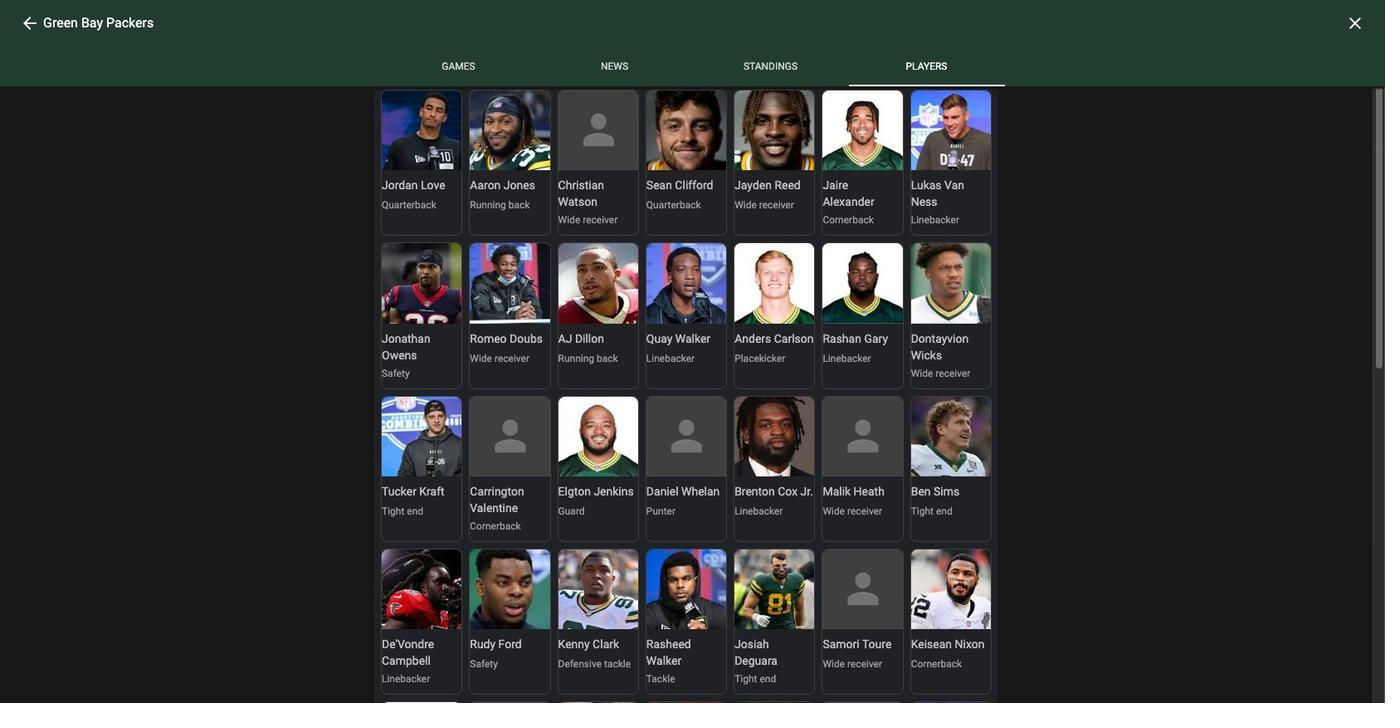 Task type: vqa. For each thing, say whether or not it's contained in the screenshot.
the hr
no



Task type: locate. For each thing, give the bounding box(es) containing it.
aj
[[558, 332, 572, 345]]

green bay packers | green bay wi image
[[962, 74, 1102, 213]]

wide inside christian watson wide receiver
[[558, 214, 580, 226]]

0 vertical spatial tackle
[[604, 658, 631, 670]]

1 vertical spatial report
[[376, 694, 415, 703]]

wide for dontayvion wicks
[[911, 367, 933, 379]]

1 horizontal spatial back
[[597, 352, 618, 364]]

schedule, ...
[[414, 208, 475, 221]]

linebacker down rashan
[[823, 352, 871, 364]]

tight
[[382, 505, 405, 517], [911, 505, 934, 517], [735, 673, 757, 685]]

latest for the
[[398, 371, 427, 384]]

source up kraft on the bottom of page
[[399, 426, 435, 439]]

2011,
[[917, 534, 945, 548]]

back inside aj dillon running back
[[597, 352, 618, 364]]

american
[[1024, 432, 1074, 445]]

green bay packers team roster: the latest packers player roster ...
[[205, 371, 551, 384]]

report down packers-
[[376, 694, 415, 703]]

1 horizontal spatial report
[[376, 694, 415, 703]]

tight for ben sims
[[911, 505, 934, 517]]

0 horizontal spatial green bay packers
[[43, 15, 154, 31]]

injury up "2023"
[[468, 674, 500, 690]]

tight inside josiah deguara tight end
[[735, 673, 757, 685]]

1 horizontal spatial green bay packers
[[396, 653, 478, 665]]

0 horizontal spatial quarterback
[[382, 199, 436, 211]]

nfl championships : 2011, 1997, 1968, 1967
[[807, 534, 1037, 548]]

tackle down surging
[[612, 694, 648, 703]]

running for aaron
[[470, 199, 506, 211]]

packers.com up the based
[[847, 394, 914, 408]]

end for deguara
[[760, 673, 776, 685]]

end down tucker
[[407, 505, 423, 517]]

in
[[913, 450, 923, 463], [900, 468, 909, 482]]

1 horizontal spatial end
[[760, 673, 776, 685]]

wide inside samori toure wide receiver
[[823, 658, 845, 670]]

2 vertical spatial cornerback
[[911, 658, 962, 670]]

love
[[421, 179, 445, 192]]

the inside home: the official source of the latest packers headlines, news, videos, photos, tickets, rosters, stats, schedule, ...
[[515, 190, 532, 203]]

tackle
[[604, 658, 631, 670], [612, 694, 648, 703]]

running down aj
[[558, 352, 594, 364]]

| right home
[[302, 164, 306, 184]]

safety inside rudy ford safety
[[470, 658, 498, 670]]

bay, down professional
[[959, 450, 980, 463]]

christian
[[558, 179, 604, 192]]

cornerback inside carrington valentine cornerback
[[470, 520, 521, 532]]

packers.com right –
[[467, 164, 563, 184]]

of up kraft on the bottom of page
[[437, 426, 448, 439]]

1 horizontal spatial source
[[464, 190, 499, 203]]

walker inside 'quay walker linebacker'
[[675, 332, 711, 345]]

home: the official source of the latest packers headlines, news, videos, photos, tickets, rosters, stats, schedule, ...
[[190, 190, 662, 221]]

clark
[[593, 638, 619, 651]]

end for kraft
[[407, 505, 423, 517]]

source
[[464, 190, 499, 203], [399, 426, 435, 439]]

running inside aj dillon running back
[[558, 352, 594, 364]]

its
[[651, 694, 665, 703]]

wide inside 'dontayvion wicks wide receiver'
[[911, 367, 933, 379]]

0 horizontal spatial packers.com
[[288, 507, 394, 530]]

1 vertical spatial back
[[597, 352, 618, 364]]

receiver up roster
[[495, 352, 530, 364]]

| left nov.
[[418, 694, 422, 703]]

schedule:
[[305, 261, 355, 275]]

0 vertical spatial football
[[807, 354, 849, 368]]

receiver inside samori toure wide receiver
[[848, 658, 882, 670]]

1 horizontal spatial a
[[1078, 468, 1085, 482]]

0 vertical spatial source
[[464, 190, 499, 203]]

0 horizontal spatial bay,
[[892, 583, 913, 596]]

1 horizontal spatial packers.com
[[467, 164, 563, 184]]

end inside ben sims tight end
[[936, 505, 953, 517]]

team
[[305, 371, 334, 384]]

0 vertical spatial report
[[336, 316, 371, 330]]

wide inside romeo doubs wide receiver
[[470, 352, 492, 364]]

0 vertical spatial running
[[470, 199, 506, 211]]

official up the "schedule, ..."
[[426, 190, 461, 203]]

1 vertical spatial source
[[399, 426, 435, 439]]

linebacker inside rashan gary linebacker
[[823, 352, 871, 364]]

–
[[452, 164, 463, 184]]

0 vertical spatial national
[[931, 468, 975, 482]]

source left jones
[[464, 190, 499, 203]]

2 horizontal spatial end
[[936, 505, 953, 517]]

official up packers.com »
[[362, 426, 397, 439]]

2 vertical spatial latest
[[470, 426, 499, 439]]

tight down ben
[[911, 505, 934, 517]]

1 horizontal spatial official
[[426, 190, 461, 203]]

wisconsin.
[[982, 450, 1039, 463]]

1 vertical spatial latest
[[398, 371, 427, 384]]

member
[[807, 487, 850, 500]]

back inside aaron jones running back
[[509, 199, 530, 211]]

quarterback down jordan
[[382, 199, 436, 211]]

0 horizontal spatial cornerback
[[470, 520, 521, 532]]

running inside aaron jones running back
[[470, 199, 506, 211]]

list
[[186, 540, 1385, 703]]

1 horizontal spatial cornerback
[[823, 214, 874, 226]]

1 horizontal spatial quarterback
[[646, 199, 701, 211]]

30,
[[454, 694, 472, 703]]

sims
[[934, 485, 960, 498]]

receiver inside 'dontayvion wicks wide receiver'
[[936, 367, 971, 379]]

receiver inside jayden reed wide receiver
[[759, 199, 794, 211]]

1 quarterback from the left
[[382, 199, 436, 211]]

2 horizontal spatial latest
[[534, 190, 563, 203]]

quarterback inside jordan love quarterback
[[382, 199, 436, 211]]

0 horizontal spatial safety
[[382, 367, 410, 379]]

packers inside home: the official source of the latest packers headlines, news, videos, photos, tickets, rosters, stats, schedule, ...
[[566, 190, 608, 203]]

wide down the romeo
[[470, 352, 492, 364]]

cornerback inside keisean nixon cornerback
[[911, 658, 962, 670]]

latest from packers.com
[[190, 507, 394, 530]]

tight down the deguara
[[735, 673, 757, 685]]

jenkins
[[594, 485, 634, 498]]

0 vertical spatial safety
[[382, 367, 410, 379]]

tight inside "tucker kraft tight end"
[[382, 505, 405, 517]]

1 vertical spatial official
[[362, 426, 397, 439]]

wide down watson
[[558, 214, 580, 226]]

kraft
[[419, 485, 445, 498]]

1 vertical spatial team
[[850, 450, 876, 463]]

roster:
[[337, 371, 373, 384]]

green bay packers injury report ; kadarius toney headshot ...
[[205, 316, 521, 330]]

surging
[[615, 674, 659, 690]]

malik
[[823, 485, 851, 498]]

roster
[[508, 371, 539, 384]]

linebacker down campbell
[[382, 673, 430, 685]]

national up wikipedia
[[911, 487, 954, 500]]

2 horizontal spatial green bay packers
[[581, 653, 664, 665]]

wi
[[916, 583, 929, 596]]

quarterback for jordan
[[382, 199, 436, 211]]

1 horizontal spatial latest
[[470, 426, 499, 439]]

the up stats,
[[404, 190, 423, 203]]

of
[[502, 190, 512, 203], [437, 426, 448, 439], [878, 487, 889, 500]]

2 vertical spatial football
[[957, 487, 999, 500]]

malik heath wide receiver
[[823, 485, 885, 517]]

0 horizontal spatial running
[[470, 199, 506, 211]]

1 vertical spatial cornerback
[[470, 520, 521, 532]]

rosters,
[[342, 208, 380, 221]]

0 horizontal spatial tight
[[382, 505, 405, 517]]

end inside "tucker kraft tight end"
[[407, 505, 423, 517]]

bay, left wi
[[892, 583, 913, 596]]

packers.com down packers.com »
[[288, 507, 394, 530]]

location
[[807, 583, 852, 596]]

wide for jayden reed
[[735, 199, 757, 211]]

linebacker down quay
[[646, 352, 695, 364]]

linebacker down brenton
[[735, 505, 783, 517]]

nfl championships link
[[807, 534, 911, 548]]

of right club
[[878, 487, 889, 500]]

of right "aaron"
[[502, 190, 512, 203]]

team down gary
[[852, 354, 878, 368]]

heath
[[854, 485, 885, 498]]

0 vertical spatial walker
[[675, 332, 711, 345]]

wide for romeo doubs
[[470, 352, 492, 364]]

running down "aaron"
[[470, 199, 506, 211]]

receiver for heath
[[848, 505, 882, 517]]

kenny
[[558, 638, 590, 651]]

cornerback down valentine
[[470, 520, 521, 532]]

0 vertical spatial official
[[426, 190, 461, 203]]

safety down owens
[[382, 367, 410, 379]]

... down player
[[502, 426, 511, 439]]

a right as at the bottom of page
[[1078, 468, 1085, 482]]

receiver down reed
[[759, 199, 794, 211]]

lukas
[[911, 179, 942, 192]]

tight down tucker
[[382, 505, 405, 517]]

linebacker for quay walker
[[646, 352, 695, 364]]

1 vertical spatial of
[[437, 426, 448, 439]]

tight inside ben sims tight end
[[911, 505, 934, 517]]

north
[[807, 505, 837, 518]]

0 vertical spatial back
[[509, 199, 530, 211]]

linebacker down ness
[[911, 214, 960, 226]]

1 vertical spatial tackle
[[612, 694, 648, 703]]

0 vertical spatial latest
[[534, 190, 563, 203]]

0 horizontal spatial back
[[509, 199, 530, 211]]

aj dillon running back
[[558, 332, 618, 364]]

quarterback down "sean"
[[646, 199, 701, 211]]

2 horizontal spatial cornerback
[[911, 658, 962, 670]]

jayden reed wide receiver
[[735, 179, 801, 211]]

cornerback down keisean
[[911, 658, 962, 670]]

end inside josiah deguara tight end
[[760, 673, 776, 685]]

wide inside jayden reed wide receiver
[[735, 199, 757, 211]]

walker down rasheed
[[646, 654, 682, 667]]

national up sims
[[931, 468, 975, 482]]

the down american
[[1042, 450, 1061, 463]]

packers' surging offense ready to tackle its nex heading
[[562, 672, 714, 703]]

1 horizontal spatial of
[[502, 190, 512, 203]]

1 vertical spatial safety
[[470, 658, 498, 670]]

dialog
[[0, 0, 1385, 703]]

bay inside packers home | green bay packers – packers.com 'link'
[[358, 164, 385, 184]]

tab list
[[381, 46, 1005, 86]]

official
[[426, 190, 461, 203], [362, 426, 397, 439]]

1968,
[[979, 534, 1008, 548]]

1 horizontal spatial in
[[913, 450, 923, 463]]

videos,
[[222, 208, 258, 221]]

packers.com link
[[795, 384, 1102, 418]]

tackle down clark
[[604, 658, 631, 670]]

the
[[515, 190, 532, 203], [451, 426, 467, 439], [912, 468, 929, 482], [891, 487, 908, 500]]

football inside green bay packers football team
[[807, 354, 849, 368]]

receiver down watson
[[583, 214, 618, 226]]

0 vertical spatial |
[[302, 164, 306, 184]]

matt lafleur link
[[875, 558, 940, 572]]

0 vertical spatial a
[[948, 432, 955, 445]]

1 horizontal spatial |
[[418, 694, 422, 703]]

general
[[807, 655, 848, 668]]

team inside green bay packers football team
[[852, 354, 878, 368]]

receiver up packers.com link
[[936, 367, 971, 379]]

cornerback for alexander
[[823, 214, 874, 226]]

the down owens
[[376, 371, 395, 384]]

1 vertical spatial running
[[558, 352, 594, 364]]

linebacker inside de'vondre campbell linebacker
[[382, 673, 430, 685]]

daniel
[[646, 485, 679, 498]]

team inside the green bay packers are a professional american football team based in green bay, wisconsin. the packers compete in the national football league as a member club of the national football conference north division.
[[850, 450, 876, 463]]

0 vertical spatial packers.com
[[467, 164, 563, 184]]

... right preseason in the left top of the page
[[537, 261, 546, 275]]

0 horizontal spatial official
[[362, 426, 397, 439]]

wide inside malik heath wide receiver
[[823, 505, 845, 517]]

valentine
[[470, 501, 518, 515]]

safety down rudy
[[470, 658, 498, 670]]

0 horizontal spatial a
[[948, 432, 955, 445]]

official inside home: the official source of the latest packers headlines, news, videos, photos, tickets, rosters, stats, schedule, ...
[[426, 190, 461, 203]]

end down sims
[[936, 505, 953, 517]]

injury up 'team'
[[305, 316, 333, 330]]

receiver for reed
[[759, 199, 794, 211]]

wide down jayden
[[735, 199, 757, 211]]

0 vertical spatial cornerback
[[823, 214, 874, 226]]

packers.com »
[[300, 455, 375, 468]]

from right the "results" on the bottom left of page
[[272, 455, 297, 468]]

green inside dialog
[[43, 15, 78, 31]]

latest
[[534, 190, 563, 203], [398, 371, 427, 384], [470, 426, 499, 439]]

in right the based
[[913, 450, 923, 463]]

navigation
[[173, 1, 802, 34]]

location link
[[807, 583, 852, 596]]

defensive
[[558, 658, 602, 670]]

safety inside jonathan owens safety
[[382, 367, 410, 379]]

0 horizontal spatial end
[[407, 505, 423, 517]]

brian gutekunst link
[[903, 655, 985, 668]]

the green bay packers want to 'kick the door down' and ... image
[[854, 200, 1017, 309]]

1 horizontal spatial injury
[[468, 674, 500, 690]]

cornerback down alexander
[[823, 214, 874, 226]]

1 vertical spatial walker
[[646, 654, 682, 667]]

toney
[[427, 316, 458, 330]]

nov.
[[425, 694, 451, 703]]

linebacker for rashan gary
[[823, 352, 871, 364]]

1 horizontal spatial safety
[[470, 658, 498, 670]]

carlson
[[774, 332, 814, 345]]

1 horizontal spatial tight
[[735, 673, 757, 685]]

from right latest
[[244, 507, 284, 530]]

team
[[852, 354, 878, 368], [850, 450, 876, 463]]

wide down member
[[823, 505, 845, 517]]

back down dillon
[[597, 352, 618, 364]]

0 horizontal spatial of
[[437, 426, 448, 439]]

report left ;
[[336, 316, 371, 330]]

walker inside rasheed walker tackle
[[646, 654, 682, 667]]

receiver down toure
[[848, 658, 882, 670]]

0 vertical spatial injury
[[305, 316, 333, 330]]

walker
[[675, 332, 711, 345], [646, 654, 682, 667]]

1 horizontal spatial running
[[558, 352, 594, 364]]

walker right quay
[[675, 332, 711, 345]]

receiver inside christian watson wide receiver
[[583, 214, 618, 226]]

back down jones
[[509, 199, 530, 211]]

linebacker inside 'quay walker linebacker'
[[646, 352, 695, 364]]

: left matt
[[869, 558, 872, 572]]

wide down wicks
[[911, 367, 933, 379]]

2 vertical spatial packers.com
[[288, 507, 394, 530]]

end down the deguara
[[760, 673, 776, 685]]

quarterback inside sean clifford quarterback
[[646, 199, 701, 211]]

2 quarterback from the left
[[646, 199, 701, 211]]

2 horizontal spatial of
[[878, 487, 889, 500]]

packers inside green bay packers football team
[[922, 319, 1004, 349]]

jonathan owens safety
[[382, 332, 431, 379]]

1 horizontal spatial bay,
[[959, 450, 980, 463]]

1 vertical spatial |
[[418, 694, 422, 703]]

receiver down club
[[848, 505, 882, 517]]

| inside 'link'
[[302, 164, 306, 184]]

1 vertical spatial in
[[900, 468, 909, 482]]

back
[[509, 199, 530, 211], [597, 352, 618, 364]]

list item
[[190, 540, 359, 703]]

0 vertical spatial team
[[852, 354, 878, 368]]

end for sims
[[936, 505, 953, 517]]

team up compete
[[850, 450, 876, 463]]

wide
[[735, 199, 757, 211], [558, 214, 580, 226], [470, 352, 492, 364], [911, 367, 933, 379], [823, 505, 845, 517], [823, 658, 845, 670]]

football
[[807, 450, 847, 463]]

players
[[906, 61, 947, 72]]

quay walker linebacker
[[646, 332, 711, 364]]

wide down samori at the bottom right of the page
[[823, 658, 845, 670]]

running
[[470, 199, 506, 211], [558, 352, 594, 364]]

ben sims tight end
[[911, 485, 960, 517]]

... right roster
[[542, 371, 551, 384]]

tucker
[[382, 485, 417, 498]]

2 horizontal spatial tight
[[911, 505, 934, 517]]

general manager link
[[807, 655, 897, 668]]

0 vertical spatial bay,
[[959, 450, 980, 463]]

quarterback for sean
[[646, 199, 701, 211]]

latest
[[190, 507, 240, 530]]

news,
[[190, 208, 219, 221]]

green inside packers home | green bay packers – packers.com 'link'
[[310, 164, 354, 184]]

receiver for wicks
[[936, 367, 971, 379]]

receiver
[[759, 199, 794, 211], [583, 214, 618, 226], [495, 352, 530, 364], [936, 367, 971, 379], [848, 505, 882, 517], [848, 658, 882, 670]]

receiver inside romeo doubs wide receiver
[[495, 352, 530, 364]]

2 horizontal spatial packers.com
[[847, 394, 914, 408]]

linebacker for de'vondre campbell
[[382, 673, 430, 685]]

safety for rudy ford
[[470, 658, 498, 670]]

tight for tucker kraft
[[382, 505, 405, 517]]

a right are
[[948, 432, 955, 445]]

bay, inside the green bay packers are a professional american football team based in green bay, wisconsin. the packers compete in the national football league as a member club of the national football conference north division.
[[959, 450, 980, 463]]

0 horizontal spatial |
[[302, 164, 306, 184]]

players tab
[[849, 46, 1005, 86]]

cornerback inside jaire alexander cornerback
[[823, 214, 874, 226]]

linebacker inside brenton cox jr. linebacker
[[735, 505, 783, 517]]

upload.wikimedia.org/wikipedia/commons/thumb/5/50/... image
[[795, 90, 961, 198]]

1 vertical spatial injury
[[468, 674, 500, 690]]

1 vertical spatial a
[[1078, 468, 1085, 482]]

latest inside home: the official source of the latest packers headlines, news, videos, photos, tickets, rosters, stats, schedule, ...
[[534, 190, 563, 203]]

tight for josiah deguara
[[735, 673, 757, 685]]

0 horizontal spatial latest
[[398, 371, 427, 384]]

in down the based
[[900, 468, 909, 482]]

2 vertical spatial of
[[878, 487, 889, 500]]

receiver for watson
[[583, 214, 618, 226]]

murphy
[[865, 631, 904, 644]]

rudy ford safety
[[470, 638, 522, 670]]

0 vertical spatial of
[[502, 190, 512, 203]]

0 horizontal spatial source
[[399, 426, 435, 439]]

receiver inside malik heath wide receiver
[[848, 505, 882, 517]]



Task type: describe. For each thing, give the bounding box(es) containing it.
keisean
[[911, 638, 952, 651]]

jonathan
[[382, 332, 431, 345]]

rashan
[[823, 332, 862, 345]]

running for aj
[[558, 352, 594, 364]]

professional
[[958, 432, 1022, 445]]

rudy
[[470, 638, 496, 651]]

chiefs
[[427, 674, 464, 690]]

wide for malik heath
[[823, 505, 845, 517]]

... up doubs
[[512, 316, 521, 330]]

head
[[807, 558, 834, 572]]

of inside the green bay packers are a professional american football team based in green bay, wisconsin. the packers compete in the national football league as a member club of the national football conference north division.
[[878, 487, 889, 500]]

the up football
[[807, 432, 827, 445]]

tackle inside packers' surging offense ready to tackle its nex
[[612, 694, 648, 703]]

news tab
[[537, 46, 693, 86]]

matt
[[875, 558, 899, 572]]

packers'
[[562, 674, 611, 690]]

league
[[1022, 468, 1060, 482]]

green bay packers football team
[[807, 319, 1004, 368]]

1 vertical spatial national
[[911, 487, 954, 500]]

ready
[[562, 694, 594, 703]]

watson
[[558, 195, 598, 209]]

general manager brian gutekunst
[[807, 655, 985, 668]]

0 horizontal spatial report
[[336, 316, 371, 330]]

of inside home: the official source of the latest packers headlines, news, videos, photos, tickets, rosters, stats, schedule, ...
[[502, 190, 512, 203]]

packers' surging offense ready to tackle its nex
[[562, 674, 707, 703]]

arena/stadium
[[807, 607, 886, 620]]

games tab
[[381, 46, 537, 86]]

results
[[234, 455, 269, 468]]

rasheed walker tackle
[[646, 638, 691, 685]]

cornerback for nixon
[[911, 658, 962, 670]]

1 vertical spatial bay,
[[892, 583, 913, 596]]

tackle
[[646, 673, 675, 685]]

0 horizontal spatial in
[[900, 468, 909, 482]]

green bay packers for packers-chiefs injury report | nov. 30, 2023
[[396, 653, 478, 665]]

0 horizontal spatial injury
[[305, 316, 333, 330]]

samori
[[823, 638, 860, 651]]

gary
[[864, 332, 888, 345]]

ness
[[911, 195, 938, 209]]

: down coach
[[852, 583, 856, 596]]

based
[[879, 450, 911, 463]]

injury inside packers-chiefs injury report | nov. 30, 2023
[[468, 674, 500, 690]]

news:
[[305, 426, 337, 439]]

jr.
[[801, 485, 813, 498]]

elgton
[[558, 485, 591, 498]]

walker for quay walker
[[675, 332, 711, 345]]

offense
[[662, 674, 707, 690]]

green bay packers for packers' surging offense ready to tackle its nex
[[581, 653, 664, 665]]

back for dillon
[[597, 352, 618, 364]]

bay inside dialog
[[81, 15, 103, 31]]

the inside home: the official source of the latest packers headlines, news, videos, photos, tickets, rosters, stats, schedule, ...
[[404, 190, 423, 203]]

trends international nfl green bay packers - logo 21 wall poster, 22.37" x  34.00", unframed version image
[[795, 200, 866, 309]]

the right news:
[[340, 426, 359, 439]]

green bay packers schedule: the green bay packers preseason ...
[[205, 261, 546, 275]]

ceo link
[[807, 631, 829, 644]]

head coach : matt lafleur
[[807, 558, 940, 572]]

packers-
[[376, 674, 427, 690]]

aaron jones running back
[[470, 179, 535, 211]]

0 vertical spatial from
[[272, 455, 297, 468]]

2023
[[475, 694, 505, 703]]

anders carlson placekicker
[[735, 332, 814, 364]]

samori toure wide receiver
[[823, 638, 892, 670]]

games
[[442, 61, 475, 72]]

report inside packers-chiefs injury report | nov. 30, 2023
[[376, 694, 415, 703]]

1 vertical spatial football
[[978, 468, 1019, 482]]

rasheed
[[646, 638, 691, 651]]

nixon
[[955, 638, 985, 651]]

back for jones
[[509, 199, 530, 211]]

to
[[597, 694, 609, 703]]

tab list containing games
[[381, 46, 1005, 86]]

carrington valentine cornerback
[[470, 485, 524, 532]]

wide for christian watson
[[558, 214, 580, 226]]

: left mark
[[829, 631, 833, 644]]

coach
[[837, 558, 869, 572]]

quay
[[646, 332, 673, 345]]

cornerback for valentine
[[470, 520, 521, 532]]

dontayvion wicks wide receiver
[[911, 332, 971, 379]]

dialog containing packers
[[0, 0, 1385, 703]]

packers home | green bay packers – packers.com link
[[190, 131, 563, 185]]

1 vertical spatial packers.com
[[847, 394, 914, 408]]

safety for jonathan owens
[[382, 367, 410, 379]]

arena/stadium link
[[807, 607, 886, 620]]

packers.com inside 'link'
[[467, 164, 563, 184]]

packers home | green bay packers – packers.com
[[190, 164, 563, 184]]

wide for samori toure
[[823, 658, 845, 670]]

receiver for toure
[[848, 658, 882, 670]]

carrington
[[470, 485, 524, 498]]

: left 2011,
[[911, 534, 914, 548]]

latest for the
[[534, 190, 563, 203]]

toure
[[862, 638, 892, 651]]

receiver for doubs
[[495, 352, 530, 364]]

jayden
[[735, 179, 772, 192]]

linebacker inside the lukas van ness linebacker
[[911, 214, 960, 226]]

bay inside green bay packers football team
[[878, 319, 917, 349]]

cox
[[778, 485, 798, 498]]

de'vondre campbell linebacker
[[382, 638, 434, 685]]

1 vertical spatial from
[[244, 507, 284, 530]]

vikings oppo research: green bay packers - daily norseman image
[[993, 200, 1102, 309]]

green bay, wi link
[[859, 583, 929, 596]]

walker for rasheed walker
[[646, 654, 682, 667]]

division.
[[839, 505, 882, 518]]

dillon
[[575, 332, 604, 345]]

sean
[[646, 179, 672, 192]]

stats,
[[383, 208, 411, 221]]

doubs
[[510, 332, 543, 345]]

tickets,
[[302, 208, 339, 221]]

standings
[[744, 61, 798, 72]]

conference
[[1002, 487, 1061, 500]]

1997,
[[948, 534, 976, 548]]

packers-chiefs injury report | nov. 30, 2023 heading
[[376, 672, 528, 703]]

bay inside the green bay packers are a professional american football team based in green bay, wisconsin. the packers compete in the national football league as a member club of the national football conference north division.
[[863, 432, 882, 445]]

owens
[[382, 348, 417, 362]]

standings tab
[[693, 46, 849, 86]]

green inside green bay packers football team
[[807, 319, 873, 349]]

the green bay packers are a professional american football team based in green bay, wisconsin. the packers compete in the national football league as a member club of the national football conference north division.
[[807, 432, 1085, 518]]

the right the schedule:
[[358, 261, 377, 275]]

ben
[[911, 485, 931, 498]]

compete
[[852, 468, 897, 482]]

elgton jenkins guard
[[558, 485, 634, 517]]

deguara
[[735, 654, 778, 667]]

romeo
[[470, 332, 507, 345]]

list containing packers-chiefs injury report | nov. 30, 2023
[[186, 540, 1385, 703]]

daniel whelan punter
[[646, 485, 720, 517]]

dontayvion
[[911, 332, 969, 345]]

brenton cox jr. linebacker
[[735, 485, 813, 517]]

ceo
[[807, 631, 829, 644]]

jaire
[[823, 179, 848, 192]]

ford
[[499, 638, 522, 651]]

source inside home: the official source of the latest packers headlines, news, videos, photos, tickets, rosters, stats, schedule, ...
[[464, 190, 499, 203]]

jordan love quarterback
[[382, 179, 445, 211]]

brenton
[[735, 485, 775, 498]]

| inside packers-chiefs injury report | nov. 30, 2023
[[418, 694, 422, 703]]

0 vertical spatial in
[[913, 450, 923, 463]]

josiah deguara tight end
[[735, 638, 778, 685]]

jaire alexander cornerback
[[823, 179, 875, 226]]

tackle inside kenny clark defensive tackle
[[604, 658, 631, 670]]



